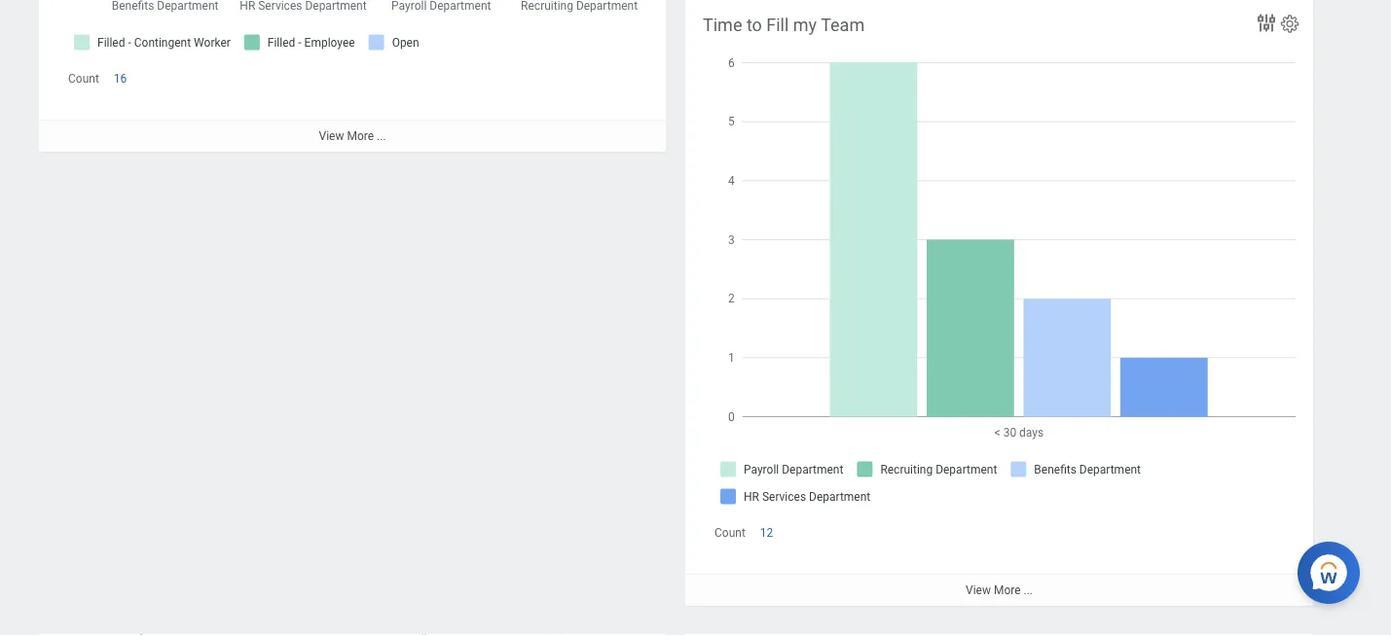 Task type: locate. For each thing, give the bounding box(es) containing it.
view more ... link
[[39, 120, 666, 152], [685, 574, 1313, 606]]

16 button
[[114, 71, 130, 86]]

team
[[821, 15, 865, 35]]

1 vertical spatial count
[[715, 526, 746, 540]]

time
[[703, 15, 742, 35]]

1 horizontal spatial view more ...
[[966, 584, 1033, 597]]

1 vertical spatial more
[[994, 584, 1021, 597]]

more inside time to fill my team element
[[994, 584, 1021, 597]]

... inside headcount & open positions element
[[377, 129, 386, 143]]

more inside headcount & open positions element
[[347, 129, 374, 143]]

... inside time to fill my team element
[[1024, 584, 1033, 597]]

0 horizontal spatial more
[[347, 129, 374, 143]]

0 vertical spatial view more ...
[[319, 129, 386, 143]]

view more ...
[[319, 129, 386, 143], [966, 584, 1033, 597]]

0 vertical spatial view more ... link
[[39, 120, 666, 152]]

count
[[68, 72, 99, 85], [715, 526, 746, 540]]

0 vertical spatial more
[[347, 129, 374, 143]]

0 vertical spatial view
[[319, 129, 344, 143]]

12
[[760, 526, 773, 540]]

configure and view chart data image
[[1255, 11, 1278, 35]]

1 vertical spatial view more ...
[[966, 584, 1033, 597]]

1 vertical spatial view more ... link
[[685, 574, 1313, 606]]

1 horizontal spatial more
[[994, 584, 1021, 597]]

view for view more ... link to the left
[[319, 129, 344, 143]]

view inside headcount & open positions element
[[319, 129, 344, 143]]

1 vertical spatial ...
[[1024, 584, 1033, 597]]

count inside time to fill my team element
[[715, 526, 746, 540]]

... for view more ... link to the left
[[377, 129, 386, 143]]

1 horizontal spatial view
[[966, 584, 991, 597]]

fill
[[766, 15, 789, 35]]

1 horizontal spatial view more ... link
[[685, 574, 1313, 606]]

0 horizontal spatial ...
[[377, 129, 386, 143]]

view
[[319, 129, 344, 143], [966, 584, 991, 597]]

view inside time to fill my team element
[[966, 584, 991, 597]]

... for view more ... link to the bottom
[[1024, 584, 1033, 597]]

0 vertical spatial ...
[[377, 129, 386, 143]]

0 horizontal spatial count
[[68, 72, 99, 85]]

1 horizontal spatial count
[[715, 526, 746, 540]]

count left '16' in the top of the page
[[68, 72, 99, 85]]

1 horizontal spatial ...
[[1024, 584, 1033, 597]]

16
[[114, 72, 127, 85]]

more
[[347, 129, 374, 143], [994, 584, 1021, 597]]

1 vertical spatial view
[[966, 584, 991, 597]]

view more ... inside headcount & open positions element
[[319, 129, 386, 143]]

count left 12
[[715, 526, 746, 540]]

...
[[377, 129, 386, 143], [1024, 584, 1033, 597]]

0 vertical spatial count
[[68, 72, 99, 85]]

0 horizontal spatial view more ...
[[319, 129, 386, 143]]

0 horizontal spatial view
[[319, 129, 344, 143]]

view more ... inside time to fill my team element
[[966, 584, 1033, 597]]



Task type: describe. For each thing, give the bounding box(es) containing it.
headcount & open positions element
[[39, 0, 666, 152]]

view more ... for view more ... link to the bottom
[[966, 584, 1033, 597]]

my
[[793, 15, 817, 35]]

time to fill my team element
[[685, 0, 1313, 606]]

view more ... for view more ... link to the left
[[319, 129, 386, 143]]

12 button
[[760, 525, 776, 541]]

0 horizontal spatial view more ... link
[[39, 120, 666, 152]]

count for 12
[[715, 526, 746, 540]]

count for 16
[[68, 72, 99, 85]]

configure time to fill my team image
[[1279, 13, 1301, 35]]

more for view more ... link to the left
[[347, 129, 374, 143]]

more for view more ... link to the bottom
[[994, 584, 1021, 597]]

view for view more ... link to the bottom
[[966, 584, 991, 597]]

to
[[747, 15, 762, 35]]

time to fill my team
[[703, 15, 865, 35]]



Task type: vqa. For each thing, say whether or not it's contained in the screenshot.
minutes
no



